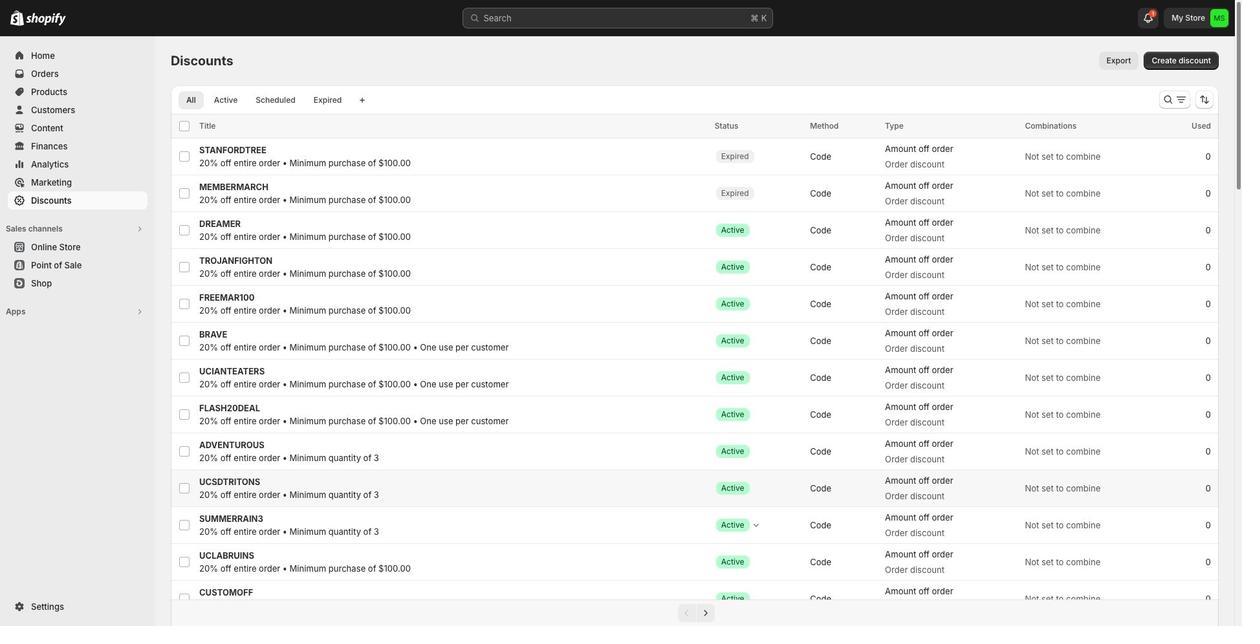 Task type: describe. For each thing, give the bounding box(es) containing it.
shopify image
[[26, 13, 66, 26]]

pagination element
[[171, 600, 1220, 627]]



Task type: vqa. For each thing, say whether or not it's contained in the screenshot.
text field
no



Task type: locate. For each thing, give the bounding box(es) containing it.
tab list
[[176, 91, 352, 109]]

my store image
[[1211, 9, 1229, 27]]

shopify image
[[10, 10, 24, 26]]



